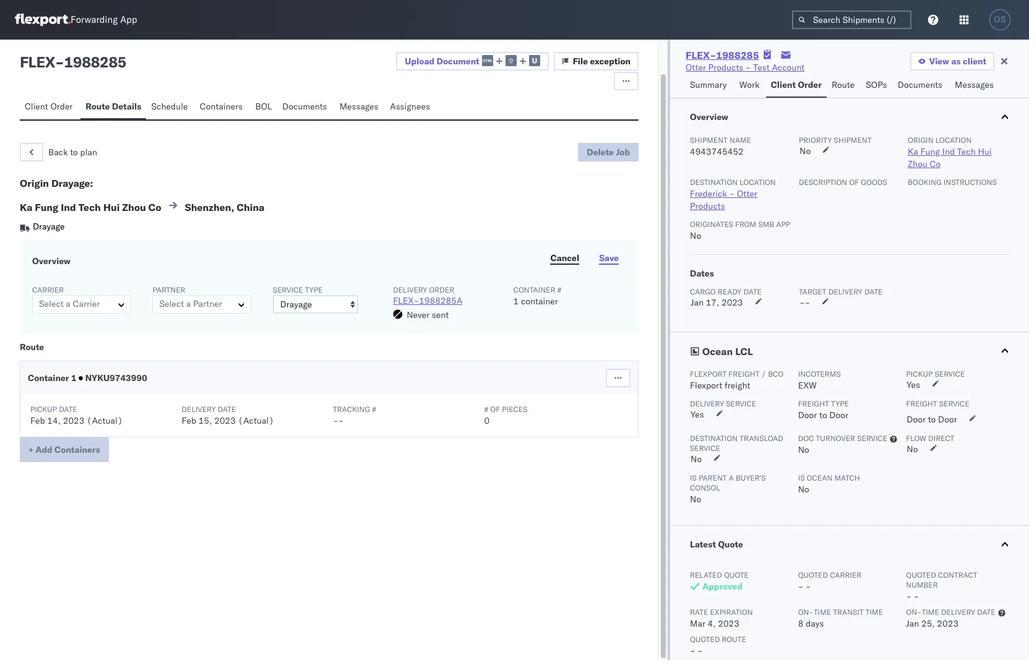 Task type: vqa. For each thing, say whether or not it's contained in the screenshot.
location
yes



Task type: describe. For each thing, give the bounding box(es) containing it.
0 horizontal spatial ind
[[61, 201, 76, 213]]

location for otter
[[740, 178, 776, 187]]

incoterms
[[798, 369, 841, 379]]

a inside is parent a buyer's consol no
[[729, 473, 734, 483]]

days
[[806, 618, 824, 629]]

origin drayage:
[[20, 177, 93, 189]]

route details button
[[81, 95, 146, 119]]

messages for sops
[[955, 79, 994, 90]]

otter products - test account link
[[686, 61, 805, 74]]

save button
[[592, 249, 626, 267]]

of for # of pieces 0
[[490, 405, 500, 414]]

service type
[[273, 285, 323, 295]]

container 1
[[28, 373, 79, 384]]

originates
[[690, 220, 733, 229]]

time for on-time delivery date
[[922, 608, 939, 617]]

upload
[[405, 55, 434, 67]]

flex-1988285
[[686, 49, 759, 61]]

cargo ready date
[[690, 287, 762, 296]]

frederick - otter products link
[[690, 188, 757, 212]]

flow direct
[[906, 434, 954, 443]]

origin for origin location ka fung ind tech hui zhou co
[[908, 136, 933, 145]]

expiration
[[710, 608, 753, 617]]

0
[[484, 415, 490, 426]]

1 inside container # 1 container
[[513, 296, 519, 307]]

of for description of goods
[[849, 178, 859, 187]]

jan 17, 2023
[[691, 297, 743, 308]]

forwarding app link
[[15, 14, 137, 26]]

1 vertical spatial client order
[[25, 101, 73, 112]]

messages button for bol
[[335, 95, 385, 119]]

origin location ka fung ind tech hui zhou co
[[908, 136, 992, 170]]

route
[[722, 635, 746, 644]]

(actual) for feb 14, 2023 (actual)
[[87, 415, 123, 426]]

otter products - test account
[[686, 62, 805, 73]]

jan 25, 2023
[[906, 618, 959, 629]]

door up the doc
[[798, 410, 817, 421]]

location for ind
[[935, 136, 972, 145]]

pickup for pickup date feb 14, 2023 (actual)
[[30, 405, 57, 414]]

1 vertical spatial order
[[50, 101, 73, 112]]

select a partner
[[159, 298, 222, 309]]

instructions
[[944, 178, 997, 187]]

nyku9743990
[[83, 373, 147, 384]]

bol button
[[250, 95, 277, 119]]

smb
[[758, 220, 774, 229]]

route for route details
[[86, 101, 110, 112]]

quoted route - -
[[690, 635, 746, 657]]

related
[[690, 571, 722, 580]]

pickup date feb 14, 2023 (actual)
[[30, 405, 123, 426]]

work
[[739, 79, 760, 90]]

pieces
[[502, 405, 527, 414]]

contract
[[938, 571, 977, 580]]

description
[[799, 178, 847, 187]]

8
[[798, 618, 803, 629]]

priority shipment
[[799, 136, 871, 145]]

1 vertical spatial hui
[[103, 201, 120, 213]]

0 horizontal spatial service
[[273, 285, 303, 295]]

work button
[[734, 74, 766, 98]]

25,
[[921, 618, 935, 629]]

pickup service
[[906, 369, 965, 379]]

0 horizontal spatial ka
[[20, 201, 32, 213]]

0 vertical spatial otter
[[686, 62, 706, 73]]

# of pieces 0
[[484, 405, 527, 426]]

- inside otter products - test account link
[[746, 62, 751, 73]]

1 horizontal spatial client order
[[771, 79, 822, 90]]

0 horizontal spatial route
[[20, 342, 44, 353]]

0 horizontal spatial 1988285
[[64, 53, 126, 71]]

freight for freight type door to door
[[798, 399, 829, 408]]

1 vertical spatial freight
[[725, 380, 750, 391]]

file exception
[[573, 56, 631, 67]]

# for --
[[372, 405, 376, 414]]

quoted carrier - -
[[798, 571, 862, 592]]

select a carrier
[[39, 298, 100, 309]]

schedule button
[[146, 95, 195, 119]]

plan
[[80, 147, 97, 158]]

fung inside origin location ka fung ind tech hui zhou co
[[920, 146, 940, 157]]

select for select a partner
[[159, 298, 184, 309]]

ocean lcl
[[702, 345, 753, 358]]

date for 15,
[[218, 405, 236, 414]]

1 horizontal spatial 1988285
[[716, 49, 759, 61]]

exw
[[798, 380, 817, 391]]

ka fung ind tech hui zhou co link
[[908, 146, 992, 170]]

delivery service
[[690, 399, 756, 408]]

1 horizontal spatial order
[[798, 79, 822, 90]]

14,
[[47, 415, 61, 426]]

os
[[994, 15, 1006, 24]]

2023 down ready
[[721, 297, 743, 308]]

freight service
[[906, 399, 969, 408]]

0 horizontal spatial fung
[[35, 201, 58, 213]]

route button
[[827, 74, 861, 98]]

app inside originates from smb app no
[[776, 220, 790, 229]]

booking instructions
[[908, 178, 997, 187]]

flex- for 1988285
[[686, 49, 716, 61]]

flow
[[906, 434, 926, 443]]

mar
[[690, 618, 705, 629]]

shenzhen, china
[[185, 201, 264, 213]]

delivery order
[[393, 285, 454, 295]]

0 vertical spatial freight
[[728, 369, 760, 379]]

1 vertical spatial delivery
[[941, 608, 975, 617]]

lcl
[[735, 345, 753, 358]]

doc turnover service
[[798, 434, 887, 443]]

priority
[[799, 136, 832, 145]]

select for select a carrier
[[39, 298, 64, 309]]

originates from smb app no
[[690, 220, 790, 241]]

transit
[[833, 608, 864, 617]]

0 vertical spatial carrier
[[32, 285, 64, 295]]

no inside is ocean match no
[[798, 484, 809, 495]]

never sent
[[407, 309, 449, 321]]

cancel button
[[543, 249, 587, 267]]

quote
[[718, 539, 743, 550]]

forwarding app
[[71, 14, 137, 26]]

overview inside button
[[690, 111, 728, 123]]

messages for bol
[[339, 101, 378, 112]]

0 horizontal spatial 1
[[71, 373, 77, 384]]

from
[[735, 220, 756, 229]]

/
[[761, 369, 766, 379]]

is for no
[[798, 473, 805, 483]]

type
[[831, 399, 849, 408]]

0 horizontal spatial co
[[148, 201, 161, 213]]

feb for feb 15, 2023 (actual)
[[182, 415, 196, 426]]

on-time transit time 8 days
[[798, 608, 883, 629]]

1 horizontal spatial client
[[771, 79, 796, 90]]

is parent a buyer's consol no
[[690, 473, 766, 505]]

back
[[48, 147, 68, 158]]

1 vertical spatial service
[[939, 399, 969, 408]]

delivery for door to door
[[690, 399, 724, 408]]

no inside is parent a buyer's consol no
[[690, 494, 701, 505]]

to for back
[[70, 147, 78, 158]]

0 horizontal spatial client order button
[[20, 95, 81, 119]]

door down type at the bottom right
[[829, 410, 848, 421]]

1 horizontal spatial client order button
[[766, 74, 827, 98]]

match
[[834, 473, 860, 483]]

never
[[407, 309, 429, 321]]

1988285a
[[419, 295, 462, 306]]

a for partner
[[186, 298, 191, 309]]

# inside '# of pieces 0'
[[484, 405, 488, 414]]

rate
[[690, 608, 708, 617]]

containers
[[200, 101, 243, 112]]

number
[[906, 580, 938, 590]]

pickup for pickup service
[[906, 369, 933, 379]]



Task type: locate. For each thing, give the bounding box(es) containing it.
date inside delivery date feb 15, 2023 (actual)
[[218, 405, 236, 414]]

destination down delivery service on the right of the page
[[690, 434, 738, 443]]

of left 'pieces'
[[490, 405, 500, 414]]

destination for frederick
[[690, 178, 738, 187]]

date for jan 17, 2023
[[743, 287, 762, 296]]

1 horizontal spatial container
[[513, 285, 555, 295]]

1 horizontal spatial select
[[159, 298, 184, 309]]

to down the freight service
[[928, 414, 936, 425]]

fung
[[920, 146, 940, 157], [35, 201, 58, 213]]

sent
[[432, 309, 449, 321]]

1 horizontal spatial documents
[[898, 79, 942, 90]]

15,
[[199, 415, 212, 426]]

1 vertical spatial carrier
[[73, 298, 100, 309]]

service down the flexport freight / bco flexport freight
[[726, 399, 756, 408]]

client order button up back
[[20, 95, 81, 119]]

0 vertical spatial ka
[[908, 146, 918, 157]]

co left shenzhen,
[[148, 201, 161, 213]]

# for 1 container
[[557, 285, 561, 295]]

yes for pickup
[[907, 379, 920, 390]]

messages button down client
[[950, 74, 1000, 98]]

quoted left the carrier
[[798, 571, 828, 580]]

otter
[[686, 62, 706, 73], [737, 188, 757, 199]]

to up turnover
[[819, 410, 827, 421]]

os button
[[986, 6, 1014, 34]]

delivery for 1 container
[[393, 285, 427, 295]]

2 freight from the left
[[906, 399, 937, 408]]

0 horizontal spatial date
[[743, 287, 762, 296]]

container up '14,' on the bottom of page
[[28, 373, 69, 384]]

documents button down view
[[893, 74, 950, 98]]

container inside container # 1 container
[[513, 285, 555, 295]]

2 is from the left
[[798, 473, 805, 483]]

test
[[753, 62, 770, 73]]

overview down 'drayage'
[[32, 256, 71, 267]]

location inside origin location ka fung ind tech hui zhou co
[[935, 136, 972, 145]]

1988285 down forwarding
[[64, 53, 126, 71]]

1 horizontal spatial hui
[[978, 146, 992, 157]]

service up the freight service
[[935, 369, 965, 379]]

cargo
[[690, 287, 716, 296]]

2023 inside delivery date feb 15, 2023 (actual)
[[214, 415, 236, 426]]

origin
[[908, 136, 933, 145], [20, 177, 49, 189]]

0 horizontal spatial of
[[490, 405, 500, 414]]

view as client button
[[910, 52, 994, 71]]

route up overview button in the top of the page
[[832, 79, 855, 90]]

1 horizontal spatial tech
[[957, 146, 976, 157]]

0 horizontal spatial app
[[120, 14, 137, 26]]

app
[[120, 14, 137, 26], [776, 220, 790, 229]]

type
[[305, 285, 323, 295]]

of left goods
[[849, 178, 859, 187]]

--
[[799, 297, 810, 308]]

1 vertical spatial overview
[[32, 256, 71, 267]]

quoted contract number - - rate expiration mar 4, 2023
[[690, 571, 977, 629]]

jan down cargo
[[691, 297, 704, 308]]

documents button right 'bol' on the left top of page
[[277, 95, 335, 119]]

is down the doc
[[798, 473, 805, 483]]

co
[[930, 158, 941, 170], [148, 201, 161, 213]]

shenzhen,
[[185, 201, 234, 213]]

documents button for bol
[[277, 95, 335, 119]]

3 time from the left
[[922, 608, 939, 617]]

1 vertical spatial route
[[86, 101, 110, 112]]

2 feb from the left
[[182, 415, 196, 426]]

1 vertical spatial messages
[[339, 101, 378, 112]]

1 date from the left
[[59, 405, 77, 414]]

fung up 'drayage'
[[35, 201, 58, 213]]

ind
[[942, 146, 955, 157], [61, 201, 76, 213]]

quoted inside quoted route - -
[[690, 635, 720, 644]]

sops
[[866, 79, 887, 90]]

origin for origin drayage:
[[20, 177, 49, 189]]

route up container 1
[[20, 342, 44, 353]]

on- for on-time delivery date
[[906, 608, 922, 617]]

flexport up delivery service on the right of the page
[[690, 380, 722, 391]]

flex-1988285a button
[[393, 295, 462, 306]]

time for on-time transit time 8 days
[[814, 608, 831, 617]]

origin up the ka fung ind tech hui zhou co "link"
[[908, 136, 933, 145]]

2 horizontal spatial date
[[977, 608, 995, 617]]

is for buyer's
[[690, 473, 697, 483]]

1 horizontal spatial fung
[[920, 146, 940, 157]]

freight up delivery service on the right of the page
[[725, 380, 750, 391]]

date for 14,
[[59, 405, 77, 414]]

1 left "container"
[[513, 296, 519, 307]]

order up back
[[50, 101, 73, 112]]

2 (actual) from the left
[[238, 415, 274, 426]]

1 horizontal spatial overview
[[690, 111, 728, 123]]

ocean inside is ocean match no
[[807, 473, 833, 483]]

2023 right 15,
[[214, 415, 236, 426]]

approved
[[702, 581, 742, 592]]

0 horizontal spatial delivery
[[828, 287, 862, 296]]

forwarding
[[71, 14, 118, 26]]

destination transload service
[[690, 434, 783, 453]]

ocean inside ocean lcl button
[[702, 345, 733, 358]]

overview up shipment
[[690, 111, 728, 123]]

freight left / at the right
[[728, 369, 760, 379]]

yes down delivery service on the right of the page
[[691, 409, 704, 420]]

1 select from the left
[[39, 298, 64, 309]]

client down flex
[[25, 101, 48, 112]]

is inside is ocean match no
[[798, 473, 805, 483]]

service left type
[[273, 285, 303, 295]]

route left details
[[86, 101, 110, 112]]

0 vertical spatial flexport
[[690, 369, 727, 379]]

time
[[814, 608, 831, 617], [866, 608, 883, 617], [922, 608, 939, 617]]

overview button
[[670, 98, 1029, 136]]

2 destination from the top
[[690, 434, 738, 443]]

0 vertical spatial co
[[930, 158, 941, 170]]

1988285
[[716, 49, 759, 61], [64, 53, 126, 71]]

location up frederick - otter products 'link'
[[740, 178, 776, 187]]

2 on- from the left
[[906, 608, 922, 617]]

0 vertical spatial route
[[832, 79, 855, 90]]

flex- up summary
[[686, 49, 716, 61]]

partner
[[152, 285, 185, 295], [193, 298, 222, 309]]

freight inside freight type door to door
[[798, 399, 829, 408]]

is inside is parent a buyer's consol no
[[690, 473, 697, 483]]

products inside destination location frederick - otter products
[[690, 200, 725, 212]]

Search Shipments (/) text field
[[792, 11, 911, 29]]

ocean left lcl
[[702, 345, 733, 358]]

on- for on-time transit time 8 days
[[798, 608, 814, 617]]

1 horizontal spatial 1
[[513, 296, 519, 307]]

1 (actual) from the left
[[87, 415, 123, 426]]

0 vertical spatial yes
[[907, 379, 920, 390]]

tech up instructions in the right top of the page
[[957, 146, 976, 157]]

order down the account
[[798, 79, 822, 90]]

pickup up '14,' on the bottom of page
[[30, 405, 57, 414]]

frederick
[[690, 188, 727, 199]]

feb left 15,
[[182, 415, 196, 426]]

client order down the account
[[771, 79, 822, 90]]

1 vertical spatial destination
[[690, 434, 738, 443]]

on- inside on-time transit time 8 days
[[798, 608, 814, 617]]

1 horizontal spatial quoted
[[798, 571, 828, 580]]

quoted up the "number"
[[906, 571, 936, 580]]

quoted inside quoted carrier - -
[[798, 571, 828, 580]]

route for route button
[[832, 79, 855, 90]]

0 horizontal spatial feb
[[30, 415, 45, 426]]

summary button
[[685, 74, 734, 98]]

2 horizontal spatial quoted
[[906, 571, 936, 580]]

latest quote
[[690, 539, 743, 550]]

container for container # 1 container
[[513, 285, 555, 295]]

products down frederick
[[690, 200, 725, 212]]

service inside destination transload service
[[690, 444, 720, 453]]

upload document
[[405, 55, 479, 67]]

yes for delivery
[[691, 409, 704, 420]]

parent
[[699, 473, 727, 483]]

app right forwarding
[[120, 14, 137, 26]]

0 horizontal spatial messages button
[[335, 95, 385, 119]]

file
[[573, 56, 588, 67]]

client order button down the account
[[766, 74, 827, 98]]

0 horizontal spatial a
[[66, 298, 70, 309]]

location inside destination location frederick - otter products
[[740, 178, 776, 187]]

date down contract
[[977, 608, 995, 617]]

tech inside origin location ka fung ind tech hui zhou co
[[957, 146, 976, 157]]

0 horizontal spatial zhou
[[122, 201, 146, 213]]

1 vertical spatial ocean
[[807, 473, 833, 483]]

order
[[798, 79, 822, 90], [50, 101, 73, 112]]

messages button for sops
[[950, 74, 1000, 98]]

is up consol
[[690, 473, 697, 483]]

messages left assignees
[[339, 101, 378, 112]]

feb for feb 14, 2023 (actual)
[[30, 415, 45, 426]]

flex- up never
[[393, 295, 419, 306]]

(actual) right 15,
[[238, 415, 274, 426]]

documents button for sops
[[893, 74, 950, 98]]

co up booking
[[930, 158, 941, 170]]

on- up 25,
[[906, 608, 922, 617]]

1 horizontal spatial co
[[930, 158, 941, 170]]

door up flow at the bottom of page
[[907, 414, 926, 425]]

2023 right '14,' on the bottom of page
[[63, 415, 84, 426]]

drayage
[[33, 221, 65, 232]]

#
[[557, 285, 561, 295], [372, 405, 376, 414], [484, 405, 488, 414]]

feb inside the pickup date feb 14, 2023 (actual)
[[30, 415, 45, 426]]

jan left 25,
[[906, 618, 919, 629]]

client down the account
[[771, 79, 796, 90]]

2 horizontal spatial time
[[922, 608, 939, 617]]

0 vertical spatial client
[[771, 79, 796, 90]]

2 flexport from the top
[[690, 380, 722, 391]]

documents down view
[[898, 79, 942, 90]]

client order down flex
[[25, 101, 73, 112]]

0 vertical spatial ind
[[942, 146, 955, 157]]

0 horizontal spatial hui
[[103, 201, 120, 213]]

0 vertical spatial products
[[708, 62, 743, 73]]

ka
[[908, 146, 918, 157], [20, 201, 32, 213]]

1 horizontal spatial of
[[849, 178, 859, 187]]

2023 down the on-time delivery date
[[937, 618, 959, 629]]

0 vertical spatial of
[[849, 178, 859, 187]]

1 vertical spatial app
[[776, 220, 790, 229]]

2 select from the left
[[159, 298, 184, 309]]

1 horizontal spatial feb
[[182, 415, 196, 426]]

feb
[[30, 415, 45, 426], [182, 415, 196, 426]]

on-
[[798, 608, 814, 617], [906, 608, 922, 617]]

2023 down expiration
[[718, 618, 739, 629]]

origin left drayage:
[[20, 177, 49, 189]]

jan for jan 17, 2023
[[691, 297, 704, 308]]

0 horizontal spatial quoted
[[690, 635, 720, 644]]

quoted down '4,'
[[690, 635, 720, 644]]

0 horizontal spatial client order
[[25, 101, 73, 112]]

1 freight from the left
[[798, 399, 829, 408]]

jan for jan 25, 2023
[[906, 618, 919, 629]]

destination for service
[[690, 434, 738, 443]]

yes down pickup service
[[907, 379, 920, 390]]

messages down client
[[955, 79, 994, 90]]

china
[[237, 201, 264, 213]]

2023 inside quoted contract number - - rate expiration mar 4, 2023
[[718, 618, 739, 629]]

0 horizontal spatial #
[[372, 405, 376, 414]]

ind down drayage:
[[61, 201, 76, 213]]

2023
[[721, 297, 743, 308], [63, 415, 84, 426], [214, 415, 236, 426], [718, 618, 739, 629], [937, 618, 959, 629]]

service right turnover
[[857, 434, 887, 443]]

service up parent
[[690, 444, 720, 453]]

quoted inside quoted contract number - - rate expiration mar 4, 2023
[[906, 571, 936, 580]]

view as client
[[929, 56, 986, 67]]

time up jan 25, 2023
[[922, 608, 939, 617]]

0 horizontal spatial yes
[[691, 409, 704, 420]]

messages
[[955, 79, 994, 90], [339, 101, 378, 112]]

container # 1 container
[[513, 285, 561, 307]]

2 horizontal spatial delivery
[[690, 399, 724, 408]]

flex-1988285a
[[393, 295, 462, 306]]

1 is from the left
[[690, 473, 697, 483]]

1 horizontal spatial route
[[86, 101, 110, 112]]

no inside originates from smb app no
[[690, 230, 701, 241]]

1 horizontal spatial service
[[939, 399, 969, 408]]

document
[[437, 55, 479, 67]]

ka up booking
[[908, 146, 918, 157]]

yes
[[907, 379, 920, 390], [691, 409, 704, 420]]

flexport freight / bco flexport freight
[[690, 369, 783, 391]]

freight for freight service
[[906, 399, 937, 408]]

destination inside destination transload service
[[690, 434, 738, 443]]

ka down the origin drayage:
[[20, 201, 32, 213]]

0 vertical spatial jan
[[691, 297, 704, 308]]

0 vertical spatial 1
[[513, 296, 519, 307]]

1 horizontal spatial is
[[798, 473, 805, 483]]

client
[[963, 56, 986, 67]]

date for --
[[864, 287, 883, 296]]

delivery inside delivery date feb 15, 2023 (actual)
[[182, 405, 216, 414]]

hui inside origin location ka fung ind tech hui zhou co
[[978, 146, 992, 157]]

view
[[929, 56, 949, 67]]

1 horizontal spatial #
[[484, 405, 488, 414]]

upload document button
[[396, 52, 549, 71]]

2 horizontal spatial a
[[729, 473, 734, 483]]

a
[[66, 298, 70, 309], [186, 298, 191, 309], [729, 473, 734, 483]]

schedule
[[151, 101, 188, 112]]

0 horizontal spatial tech
[[78, 201, 101, 213]]

0 vertical spatial delivery
[[828, 287, 862, 296]]

service up door to door on the bottom right of the page
[[939, 399, 969, 408]]

delivery up 15,
[[182, 405, 216, 414]]

co inside origin location ka fung ind tech hui zhou co
[[930, 158, 941, 170]]

zhou inside origin location ka fung ind tech hui zhou co
[[908, 158, 927, 170]]

0 vertical spatial zhou
[[908, 158, 927, 170]]

# up "container"
[[557, 285, 561, 295]]

# inside container # 1 container
[[557, 285, 561, 295]]

1 vertical spatial container
[[28, 373, 69, 384]]

app inside forwarding app link
[[120, 14, 137, 26]]

quoted for quoted route - -
[[690, 635, 720, 644]]

1 vertical spatial jan
[[906, 618, 919, 629]]

origin inside origin location ka fung ind tech hui zhou co
[[908, 136, 933, 145]]

destination
[[690, 178, 738, 187], [690, 434, 738, 443]]

to inside freight type door to door
[[819, 410, 827, 421]]

0 horizontal spatial container
[[28, 373, 69, 384]]

2 time from the left
[[866, 608, 883, 617]]

0 horizontal spatial otter
[[686, 62, 706, 73]]

0 horizontal spatial to
[[70, 147, 78, 158]]

date right target
[[864, 287, 883, 296]]

1 vertical spatial flex-
[[393, 295, 419, 306]]

0 horizontal spatial documents button
[[277, 95, 335, 119]]

# inside tracking # --
[[372, 405, 376, 414]]

details
[[112, 101, 141, 112]]

destination inside destination location frederick - otter products
[[690, 178, 738, 187]]

0 vertical spatial order
[[798, 79, 822, 90]]

1 horizontal spatial ind
[[942, 146, 955, 157]]

documents for bol
[[282, 101, 327, 112]]

1 horizontal spatial messages
[[955, 79, 994, 90]]

shipment name 4943745452
[[690, 136, 751, 157]]

feb left '14,' on the bottom of page
[[30, 415, 45, 426]]

1988285 up otter products - test account
[[716, 49, 759, 61]]

freight
[[728, 369, 760, 379], [725, 380, 750, 391]]

1 on- from the left
[[798, 608, 814, 617]]

feb inside delivery date feb 15, 2023 (actual)
[[182, 415, 196, 426]]

container up "container"
[[513, 285, 555, 295]]

documents for sops
[[898, 79, 942, 90]]

0 vertical spatial fung
[[920, 146, 940, 157]]

flex
[[20, 53, 55, 71]]

freight type door to door
[[798, 399, 849, 421]]

app right smb
[[776, 220, 790, 229]]

1 horizontal spatial to
[[819, 410, 827, 421]]

documents right bol button
[[282, 101, 327, 112]]

delivery down the flexport freight / bco flexport freight
[[690, 399, 724, 408]]

1 time from the left
[[814, 608, 831, 617]]

0 horizontal spatial overview
[[32, 256, 71, 267]]

otter up from in the right top of the page
[[737, 188, 757, 199]]

date inside the pickup date feb 14, 2023 (actual)
[[59, 405, 77, 414]]

container for container 1
[[28, 373, 69, 384]]

(actual) down nyku9743990
[[87, 415, 123, 426]]

to for door
[[928, 414, 936, 425]]

0 horizontal spatial messages
[[339, 101, 378, 112]]

to left plan
[[70, 147, 78, 158]]

assignees button
[[385, 95, 437, 119]]

delivery right target
[[828, 287, 862, 296]]

select
[[39, 298, 64, 309], [159, 298, 184, 309]]

otter inside destination location frederick - otter products
[[737, 188, 757, 199]]

flexport down ocean lcl
[[690, 369, 727, 379]]

1 vertical spatial partner
[[193, 298, 222, 309]]

pickup up the freight service
[[906, 369, 933, 379]]

1 horizontal spatial delivery
[[941, 608, 975, 617]]

1 flexport from the top
[[690, 369, 727, 379]]

door down the freight service
[[938, 414, 957, 425]]

sops button
[[861, 74, 893, 98]]

bol
[[255, 101, 272, 112]]

ind up booking instructions
[[942, 146, 955, 157]]

flexport
[[690, 369, 727, 379], [690, 380, 722, 391]]

ka inside origin location ka fung ind tech hui zhou co
[[908, 146, 918, 157]]

account
[[772, 62, 805, 73]]

1 vertical spatial origin
[[20, 177, 49, 189]]

quoted for quoted contract number - - rate expiration mar 4, 2023
[[906, 571, 936, 580]]

to
[[70, 147, 78, 158], [819, 410, 827, 421], [928, 414, 936, 425]]

2023 inside the pickup date feb 14, 2023 (actual)
[[63, 415, 84, 426]]

order
[[429, 285, 454, 295]]

2 date from the left
[[218, 405, 236, 414]]

booking
[[908, 178, 942, 187]]

date
[[59, 405, 77, 414], [218, 405, 236, 414]]

0 horizontal spatial partner
[[152, 285, 185, 295]]

(actual) inside delivery date feb 15, 2023 (actual)
[[238, 415, 274, 426]]

- inside destination location frederick - otter products
[[729, 188, 735, 199]]

0 vertical spatial location
[[935, 136, 972, 145]]

1 vertical spatial products
[[690, 200, 725, 212]]

on- up 8
[[798, 608, 814, 617]]

freight up door to door on the bottom right of the page
[[906, 399, 937, 408]]

(actual) inside the pickup date feb 14, 2023 (actual)
[[87, 415, 123, 426]]

0 horizontal spatial select
[[39, 298, 64, 309]]

1 horizontal spatial app
[[776, 220, 790, 229]]

turnover
[[816, 434, 855, 443]]

ind inside origin location ka fung ind tech hui zhou co
[[942, 146, 955, 157]]

(actual) for feb 15, 2023 (actual)
[[238, 415, 274, 426]]

ocean left match in the right of the page
[[807, 473, 833, 483]]

dates
[[690, 268, 714, 279]]

quoted
[[798, 571, 828, 580], [906, 571, 936, 580], [690, 635, 720, 644]]

as
[[951, 56, 961, 67]]

1 horizontal spatial carrier
[[73, 298, 100, 309]]

0 horizontal spatial is
[[690, 473, 697, 483]]

1 horizontal spatial (actual)
[[238, 415, 274, 426]]

ocean
[[702, 345, 733, 358], [807, 473, 833, 483]]

1 vertical spatial tech
[[78, 201, 101, 213]]

1 horizontal spatial freight
[[906, 399, 937, 408]]

pickup inside the pickup date feb 14, 2023 (actual)
[[30, 405, 57, 414]]

1 destination from the top
[[690, 178, 738, 187]]

doc
[[798, 434, 814, 443]]

1 horizontal spatial date
[[864, 287, 883, 296]]

quoted for quoted carrier - -
[[798, 571, 828, 580]]

1 up the pickup date feb 14, 2023 (actual)
[[71, 373, 77, 384]]

4,
[[708, 618, 716, 629]]

2 horizontal spatial #
[[557, 285, 561, 295]]

flexport. image
[[15, 14, 71, 26]]

of inside '# of pieces 0'
[[490, 405, 500, 414]]

0 vertical spatial flex-
[[686, 49, 716, 61]]

time up days
[[814, 608, 831, 617]]

0 horizontal spatial client
[[25, 101, 48, 112]]

target delivery date
[[799, 287, 883, 296]]

1 vertical spatial co
[[148, 201, 161, 213]]

a for carrier
[[66, 298, 70, 309]]

flex-1988285 link
[[686, 49, 759, 61]]

destination up frederick
[[690, 178, 738, 187]]

of
[[849, 178, 859, 187], [490, 405, 500, 414]]

date right ready
[[743, 287, 762, 296]]

1 vertical spatial ind
[[61, 201, 76, 213]]

location up the ka fung ind tech hui zhou co "link"
[[935, 136, 972, 145]]

0 horizontal spatial origin
[[20, 177, 49, 189]]

1 vertical spatial zhou
[[122, 201, 146, 213]]

1 feb from the left
[[30, 415, 45, 426]]

1 vertical spatial yes
[[691, 409, 704, 420]]

otter up summary
[[686, 62, 706, 73]]

flex- for 1988285a
[[393, 295, 419, 306]]

freight down exw
[[798, 399, 829, 408]]

1 vertical spatial fung
[[35, 201, 58, 213]]



